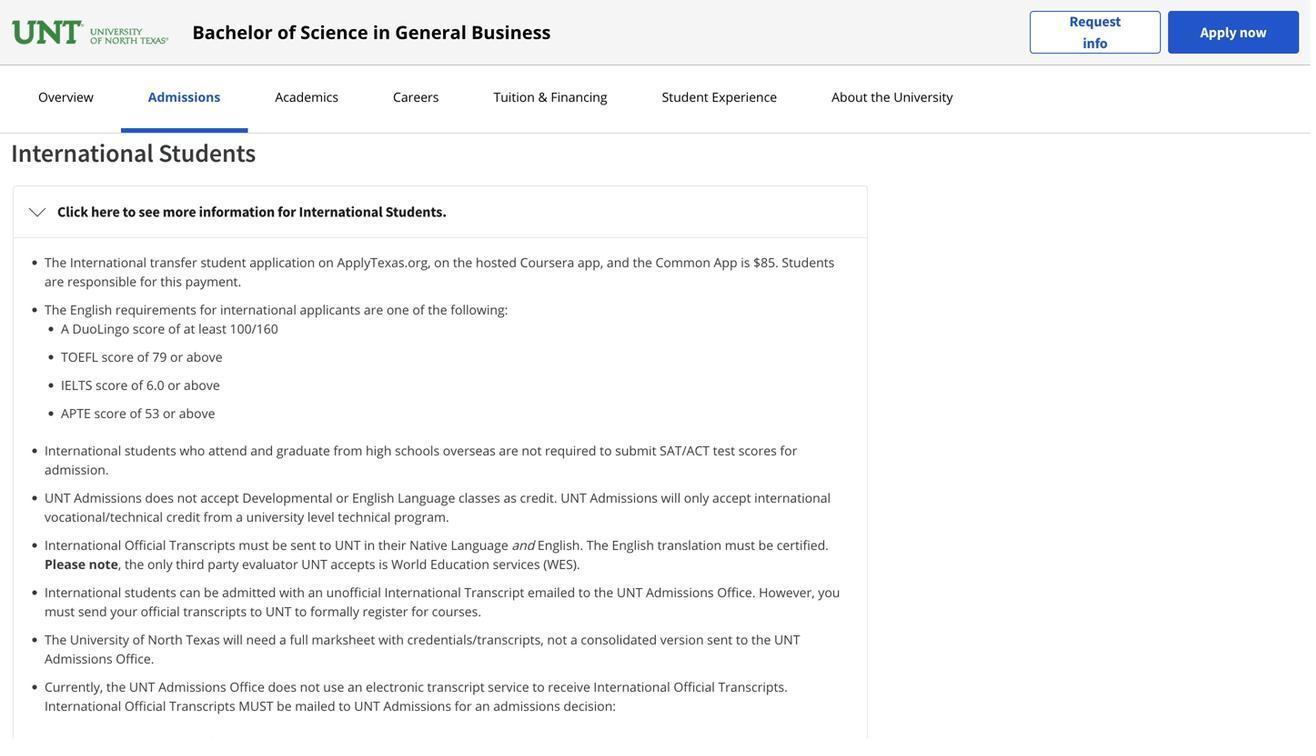 Task type: describe. For each thing, give the bounding box(es) containing it.
vocational/technical
[[45, 509, 163, 526]]

to down including
[[450, 55, 462, 74]]

of inside toefl score of 79 or above list item
[[137, 348, 149, 366]]

learn more about tsi at unt link
[[646, 55, 819, 74]]

for inside . prepare for the tsi assessment with unt's
[[79, 77, 96, 96]]

international inside the "the international transfer student application on applytexas.org, on the hosted coursera app, and the common app is $85. students are responsible for this payment."
[[70, 254, 147, 271]]

program.
[[394, 509, 449, 526]]

language inside international official transcripts must be sent to unt in their native language and english. the english translation must be certified. please note , the only third party evaluator unt accepts is world education services (wes).
[[451, 537, 508, 554]]

the international transfer student application on applytexas.org, on the hosted coursera app, and the common app is $85. students are responsible for this payment. list item
[[45, 253, 852, 291]]

and down determine
[[600, 34, 623, 52]]

developmental
[[242, 489, 333, 507]]

unt right the credit.
[[561, 489, 587, 507]]

currently,
[[45, 679, 103, 696]]

is inside international official transcripts must be sent to unt in their native language and english. the english translation must be certified. please note , the only third party evaluator unt accepts is world education services (wes).
[[379, 556, 388, 573]]

an inside international students can be admitted with an unofficial international transcript emailed to the unt admissions office. however, you must send your official transcripts to unt to formally register for courses.
[[308, 584, 323, 601]]

the left common
[[633, 254, 652, 271]]

unt up consolidated
[[617, 584, 643, 601]]

unt left accepts
[[301, 556, 327, 573]]

admissions down submit
[[590, 489, 658, 507]]

sent inside the university of north texas will need a full marksheet with credentials/transcripts, not a consolidated version sent to the unt admissions office.
[[707, 631, 733, 649]]

with inside the university of north texas will need a full marksheet with credentials/transcripts, not a consolidated version sent to the unt admissions office.
[[378, 631, 404, 649]]

requires
[[336, 12, 386, 30]]

electronic
[[366, 679, 424, 696]]

note
[[89, 556, 118, 573]]

courses. inside international students can be admitted with an unofficial international transcript emailed to the unt admissions office. however, you must send your official transcripts to unt to formally register for courses.
[[432, 603, 481, 620]]

language inside unt admissions does not accept developmental or english language classes as credit. unt admissions will only accept international vocational/technical credit from a university level technical program.
[[398, 489, 455, 507]]

unt right currently, on the bottom left of page
[[129, 679, 155, 696]]

institutions
[[484, 12, 553, 30]]

international students
[[11, 137, 256, 169]]

official
[[141, 603, 180, 620]]

apte score of 53 or above list item
[[61, 404, 852, 423]]

toefl
[[61, 348, 98, 366]]

the inside international official transcripts must be sent to unt in their native language and english. the english translation must be certified. please note , the only third party evaluator unt accepts is world education services (wes).
[[587, 537, 609, 554]]

tsi inside the texas success initiative (tsi) is a state law that requires all texas public institutions to determine college readiness in reading, writing and mathematics for all degree-seeking undergraduates, including incoming freshman and transfer students, for both on- campus and online courses. tsi status does not affect your admission to the university of north texas.
[[200, 55, 219, 74]]

a inside unt admissions does not accept developmental or english language classes as credit. unt admissions will only accept international vocational/technical credit from a university level technical program.
[[236, 509, 243, 526]]

credit inside unt admissions does not accept developmental or english language classes as credit. unt admissions will only accept international vocational/technical credit from a university level technical program.
[[166, 509, 200, 526]]

of left that
[[277, 20, 296, 45]]

credit.
[[520, 489, 557, 507]]

2 on from the left
[[434, 254, 450, 271]]

not inside the university of north texas will need a full marksheet with credentials/transcripts, not a consolidated version sent to the unt admissions office.
[[547, 631, 567, 649]]

must inside international students can be admitted with an unofficial international transcript emailed to the unt admissions office. however, you must send your official transcripts to unt to formally register for courses.
[[45, 603, 75, 620]]

only inside unt admissions does not accept developmental or english language classes as credit. unt admissions will only accept international vocational/technical credit from a university level technical program.
[[684, 489, 709, 507]]

with inside international students can be admitted with an unofficial international transcript emailed to the unt admissions office. however, you must send your official transcripts to unt to formally register for courses.
[[279, 584, 305, 601]]

including
[[420, 34, 476, 52]]

world
[[391, 556, 427, 573]]

experience
[[712, 88, 777, 106]]

state
[[251, 12, 281, 30]]

the right about
[[871, 88, 890, 106]]

the inside international students can be admitted with an unofficial international transcript emailed to the unt admissions office. however, you must send your official transcripts to unt to formally register for courses.
[[594, 584, 613, 601]]

seeking
[[267, 34, 314, 52]]

at for unt
[[779, 55, 791, 74]]

for up least
[[200, 301, 217, 318]]

international students who attend and graduate from high schools overseas are not required to submit sat/act test scores for admission.
[[45, 442, 797, 479]]

college math prep link
[[286, 77, 396, 96]]

does inside currently, the unt admissions office does not use an electronic transcript service to receive international official transcripts. international official transcripts must be mailed to unt admissions for an admissions decision:
[[268, 679, 297, 696]]

one
[[387, 301, 409, 318]]

1 vertical spatial official
[[674, 679, 715, 696]]

in up admission
[[373, 20, 390, 45]]

services
[[493, 556, 540, 573]]

initiative
[[141, 12, 195, 30]]

unt up need
[[266, 603, 291, 620]]

ielts score of 6.0 or above list item
[[61, 376, 852, 395]]

to up the 'freshman'
[[556, 12, 569, 30]]

office. inside the university of north texas will need a full marksheet with credentials/transcripts, not a consolidated version sent to the unt admissions office.
[[116, 650, 154, 668]]

student
[[200, 254, 246, 271]]

the left hosted
[[453, 254, 472, 271]]

incoming
[[479, 34, 536, 52]]

online
[[105, 55, 144, 74]]

and right writing
[[74, 34, 97, 52]]

international students who attend and graduate from high schools overseas are not required to submit sat/act test scores for admission. list item
[[45, 441, 852, 479]]

overview link
[[33, 88, 99, 106]]

mailed
[[295, 698, 335, 715]]

international down overview
[[11, 137, 154, 169]]

be left the certified.
[[758, 537, 773, 554]]

the english requirements for international applicants are one of the following:
[[45, 301, 508, 318]]

level
[[307, 509, 334, 526]]

admissions down electronic
[[383, 698, 451, 715]]

financing
[[551, 88, 607, 106]]

information
[[199, 203, 275, 221]]

and inside international official transcripts must be sent to unt in their native language and english. the english translation must be certified. please note , the only third party evaluator unt accepts is world education services (wes).
[[512, 537, 534, 554]]

the texas success initiative (tsi) is a state law that requires all texas public institutions to determine college readiness in reading, writing and mathematics for all degree-seeking undergraduates, including incoming freshman and transfer students, for both on- campus and online courses. tsi status does not affect your admission to the university of north texas.
[[28, 12, 809, 74]]

least
[[198, 320, 226, 338]]

to inside dropdown button
[[123, 203, 136, 221]]

are inside international students who attend and graduate from high schools overseas are not required to submit sat/act test scores for admission.
[[499, 442, 518, 459]]

currently, the unt admissions office does not use an electronic transcript service to receive international official transcripts. international official transcripts must be mailed to unt admissions for an admissions decision: list item
[[45, 678, 852, 716]]

third
[[176, 556, 204, 573]]

toefl score of 79 or above
[[61, 348, 222, 366]]

applytexas.org,
[[337, 254, 431, 271]]

to inside the university of north texas will need a full marksheet with credentials/transcripts, not a consolidated version sent to the unt admissions office.
[[736, 631, 748, 649]]

apply now
[[1200, 23, 1267, 41]]

admissions inside the university of north texas will need a full marksheet with credentials/transcripts, not a consolidated version sent to the unt admissions office.
[[45, 650, 112, 668]]

international students can be admitted with an unofficial international transcript emailed to the unt admissions office. however, you must send your official transcripts to unt to formally register for courses.
[[45, 584, 840, 620]]

schools
[[395, 442, 440, 459]]

not inside currently, the unt admissions office does not use an electronic transcript service to receive international official transcripts. international official transcripts must be mailed to unt admissions for an admissions decision:
[[300, 679, 320, 696]]

here
[[91, 203, 120, 221]]

,
[[118, 556, 121, 573]]

bachelor
[[192, 20, 273, 45]]

is inside the texas success initiative (tsi) is a state law that requires all texas public institutions to determine college readiness in reading, writing and mathematics for all degree-seeking undergraduates, including incoming freshman and transfer students, for both on- campus and online courses. tsi status does not affect your admission to the university of north texas.
[[228, 12, 238, 30]]

can
[[180, 584, 201, 601]]

about
[[832, 88, 868, 106]]

students for can
[[125, 584, 176, 601]]

1 vertical spatial university
[[894, 88, 953, 106]]

unt down electronic
[[354, 698, 380, 715]]

79
[[152, 348, 167, 366]]

emailed
[[528, 584, 575, 601]]

evaluator
[[242, 556, 298, 573]]

2 accept from the left
[[712, 489, 751, 507]]

math
[[334, 77, 365, 96]]

does inside the texas success initiative (tsi) is a state law that requires all texas public institutions to determine college readiness in reading, writing and mathematics for all degree-seeking undergraduates, including incoming freshman and transfer students, for both on- campus and online courses. tsi status does not affect your admission to the university of north texas.
[[261, 55, 290, 74]]

college
[[286, 77, 331, 96]]

apte score of 53 or above
[[61, 405, 215, 422]]

1 horizontal spatial are
[[364, 301, 383, 318]]

to inside international official transcripts must be sent to unt in their native language and english. the english translation must be certified. please note , the only third party evaluator unt accepts is world education services (wes).
[[319, 537, 331, 554]]

2 horizontal spatial tsi
[[757, 55, 776, 74]]

a left consolidated
[[570, 631, 577, 649]]

unt inside the university of north texas will need a full marksheet with credentials/transcripts, not a consolidated version sent to the unt admissions office.
[[774, 631, 800, 649]]

0 horizontal spatial texas
[[54, 12, 88, 30]]

business
[[471, 20, 551, 45]]

law
[[284, 12, 305, 30]]

unt's
[[247, 77, 283, 96]]

that
[[308, 12, 333, 30]]

admissions left the office
[[158, 679, 226, 696]]

of inside the texas success initiative (tsi) is a state law that requires all texas public institutions to determine college readiness in reading, writing and mathematics for all degree-seeking undergraduates, including incoming freshman and transfer students, for both on- campus and online courses. tsi status does not affect your admission to the university of north texas.
[[552, 55, 565, 74]]

english inside unt admissions does not accept developmental or english language classes as credit. unt admissions will only accept international vocational/technical credit from a university level technical program.
[[352, 489, 394, 507]]

formally
[[310, 603, 359, 620]]

international inside unt admissions does not accept developmental or english language classes as credit. unt admissions will only accept international vocational/technical credit from a university level technical program.
[[754, 489, 831, 507]]

1 vertical spatial an
[[348, 679, 362, 696]]

request
[[1069, 12, 1121, 30]]

in inside the texas success initiative (tsi) is a state law that requires all texas public institutions to determine college readiness in reading, writing and mathematics for all degree-seeking undergraduates, including incoming freshman and transfer students, for both on- campus and online courses. tsi status does not affect your admission to the university of north texas.
[[744, 12, 756, 30]]

determine
[[571, 12, 634, 30]]

international up decision:
[[594, 679, 670, 696]]

degree-
[[221, 34, 267, 52]]

of inside the university of north texas will need a full marksheet with credentials/transcripts, not a consolidated version sent to the unt admissions office.
[[132, 631, 144, 649]]

1 accept from the left
[[200, 489, 239, 507]]

unt down admission.
[[45, 489, 71, 507]]

1 horizontal spatial credit
[[427, 77, 463, 96]]

0 vertical spatial students
[[159, 137, 256, 169]]

the inside . prepare for the tsi assessment with unt's
[[99, 77, 119, 96]]

accepts
[[331, 556, 375, 573]]

texas.
[[606, 55, 643, 74]]

2 vertical spatial official
[[125, 698, 166, 715]]

unt down on-
[[794, 55, 819, 74]]

international up send
[[45, 584, 121, 601]]

ielts
[[61, 377, 92, 394]]

english.
[[538, 537, 583, 554]]

applicants
[[300, 301, 360, 318]]

international down currently, on the bottom left of page
[[45, 698, 121, 715]]

unt admissions does not accept developmental or english language classes as credit. unt admissions will only accept international vocational/technical credit from a university level technical program.
[[45, 489, 831, 526]]

following:
[[451, 301, 508, 318]]

admissions up vocational/technical
[[74, 489, 142, 507]]

to down use
[[339, 698, 351, 715]]

6.0
[[146, 377, 164, 394]]

scores
[[738, 442, 777, 459]]

admissions down mathematics
[[148, 88, 220, 106]]

is inside the "the international transfer student application on applytexas.org, on the hosted coursera app, and the common app is $85. students are responsible for this payment."
[[741, 254, 750, 271]]

in inside international official transcripts must be sent to unt in their native language and english. the english translation must be certified. please note , the only third party evaluator unt accepts is world education services (wes).
[[364, 537, 375, 554]]

success
[[91, 12, 138, 30]]

prep
[[368, 77, 396, 96]]

unt up accepts
[[335, 537, 361, 554]]

toefl score of 79 or above list item
[[61, 348, 852, 367]]

of inside a duolingo score of at least 100/160 list item
[[168, 320, 180, 338]]

office. inside international students can be admitted with an unofficial international transcript emailed to the unt admissions office. however, you must send your official transcripts to unt to formally register for courses.
[[717, 584, 756, 601]]

both
[[756, 34, 784, 52]]

1 horizontal spatial more
[[683, 55, 715, 74]]

for up about
[[736, 34, 753, 52]]

for inside dropdown button
[[278, 203, 296, 221]]

party
[[208, 556, 239, 573]]

about the university link
[[826, 88, 958, 106]]

now
[[1240, 23, 1267, 41]]

international inside international students who attend and graduate from high schools overseas are not required to submit sat/act test scores for admission.
[[45, 442, 121, 459]]

request info button
[[1030, 10, 1161, 54]]

north inside the texas success initiative (tsi) is a state law that requires all texas public institutions to determine college readiness in reading, writing and mathematics for all degree-seeking undergraduates, including incoming freshman and transfer students, for both on- campus and online courses. tsi status does not affect your admission to the university of north texas.
[[567, 55, 603, 74]]

ielts score of 6.0 or above
[[61, 377, 220, 394]]

university of north texas image
[[11, 18, 170, 47]]

transfer inside the "the international transfer student application on applytexas.org, on the hosted coursera app, and the common app is $85. students are responsible for this payment."
[[150, 254, 197, 271]]

to up 'admissions'
[[532, 679, 545, 696]]

requirements
[[115, 301, 196, 318]]

the inside the university of north texas will need a full marksheet with credentials/transcripts, not a consolidated version sent to the unt admissions office.
[[751, 631, 771, 649]]

transcripts inside currently, the unt admissions office does not use an electronic transcript service to receive international official transcripts. international official transcripts must be mailed to unt admissions for an admissions decision:
[[169, 698, 235, 715]]

more inside dropdown button
[[163, 203, 196, 221]]

reading,
[[759, 12, 809, 30]]

0 horizontal spatial english
[[70, 301, 112, 318]]

1 horizontal spatial all
[[389, 12, 403, 30]]

and down university of north texas image
[[79, 55, 102, 74]]

admissions inside international students can be admitted with an unofficial international transcript emailed to the unt admissions office. however, you must send your official transcripts to unt to formally register for courses.
[[646, 584, 714, 601]]

the university of north texas will need a full marksheet with credentials/transcripts, not a consolidated version sent to the unt admissions office. list item
[[45, 630, 852, 669]]

see
[[139, 203, 160, 221]]

currently, the unt admissions office does not use an electronic transcript service to receive international official transcripts. international official transcripts must be mailed to unt admissions for an admissions decision:
[[45, 679, 788, 715]]



Task type: locate. For each thing, give the bounding box(es) containing it.
a left full
[[279, 631, 286, 649]]

be
[[272, 537, 287, 554], [758, 537, 773, 554], [204, 584, 219, 601], [277, 698, 292, 715]]

to up full
[[295, 603, 307, 620]]

above for ielts score of 6.0 or above
[[184, 377, 220, 394]]

sent down level
[[290, 537, 316, 554]]

0 horizontal spatial all
[[203, 34, 218, 52]]

0 vertical spatial university
[[488, 55, 550, 74]]

be up evaluator
[[272, 537, 287, 554]]

1 vertical spatial sent
[[707, 631, 733, 649]]

list containing a duolingo score of at least 100/160
[[52, 319, 852, 423]]

list item containing the english requirements for international applicants are one of the following:
[[45, 300, 852, 423]]

2 vertical spatial with
[[378, 631, 404, 649]]

university inside the university of north texas will need a full marksheet with credentials/transcripts, not a consolidated version sent to the unt admissions office.
[[70, 631, 129, 649]]

decision:
[[564, 698, 616, 715]]

score right ielts
[[96, 377, 128, 394]]

1 horizontal spatial only
[[684, 489, 709, 507]]

0 horizontal spatial university
[[70, 631, 129, 649]]

unt admissions does not accept developmental or english language classes as credit. unt admissions will only accept international vocational/technical credit from a university level technical program. list item
[[45, 489, 852, 527]]

are left responsible
[[45, 273, 64, 290]]

international up please
[[45, 537, 121, 554]]

the university of north texas will need a full marksheet with credentials/transcripts, not a consolidated version sent to the unt admissions office.
[[45, 631, 800, 668]]

english inside international official transcripts must be sent to unt in their native language and english. the english translation must be certified. please note , the only third party evaluator unt accepts is world education services (wes).
[[612, 537, 654, 554]]

2 horizontal spatial an
[[475, 698, 490, 715]]

0 vertical spatial transfer
[[626, 34, 673, 52]]

admissions up version
[[646, 584, 714, 601]]

2 vertical spatial an
[[475, 698, 490, 715]]

score for 79
[[101, 348, 134, 366]]

must up evaluator
[[239, 537, 269, 554]]

above up who
[[179, 405, 215, 422]]

to inside international students who attend and graduate from high schools overseas are not required to submit sat/act test scores for admission.
[[600, 442, 612, 459]]

of right one
[[412, 301, 424, 318]]

score for 6.0
[[96, 377, 128, 394]]

students inside the "the international transfer student application on applytexas.org, on the hosted coursera app, and the common app is $85. students are responsible for this payment."
[[782, 254, 835, 271]]

above for apte score of 53 or above
[[179, 405, 215, 422]]

or for 79
[[170, 348, 183, 366]]

0 vertical spatial list item
[[45, 300, 852, 423]]

the up consolidated
[[594, 584, 613, 601]]

the down online
[[99, 77, 119, 96]]

version
[[660, 631, 704, 649]]

0 vertical spatial sent
[[290, 537, 316, 554]]

list containing the international transfer student application on applytexas.org, on the hosted coursera app, and the common app is $85. students are responsible for this payment.
[[35, 253, 852, 716]]

2 vertical spatial english
[[612, 537, 654, 554]]

high
[[366, 442, 392, 459]]

1 transcripts from the top
[[169, 537, 235, 554]]

transfer up this
[[150, 254, 197, 271]]

above inside "list item"
[[184, 377, 220, 394]]

score inside a duolingo score of at least 100/160 list item
[[133, 320, 165, 338]]

is right app
[[741, 254, 750, 271]]

above inside list item
[[179, 405, 215, 422]]

as
[[504, 489, 517, 507]]

texas up writing
[[54, 12, 88, 30]]

unt down however,
[[774, 631, 800, 649]]

0 vertical spatial english
[[70, 301, 112, 318]]

tsi inside . prepare for the tsi assessment with unt's
[[122, 77, 141, 96]]

1 horizontal spatial accept
[[712, 489, 751, 507]]

international students can be admitted with an unofficial international transcript emailed to the unt admissions office. however, you must send your official transcripts to unt to formally register for courses. list item
[[45, 583, 852, 621]]

1 vertical spatial with
[[279, 584, 305, 601]]

0 horizontal spatial tsi
[[122, 77, 141, 96]]

of left 79
[[137, 348, 149, 366]]

admission.
[[45, 461, 109, 479]]

duolingo
[[72, 320, 129, 338]]

transcripts
[[169, 537, 235, 554], [169, 698, 235, 715]]

tuition
[[494, 88, 535, 106]]

not down emailed
[[547, 631, 567, 649]]

you
[[818, 584, 840, 601]]

in up 'both'
[[744, 12, 756, 30]]

transcript
[[464, 584, 524, 601]]

certified.
[[777, 537, 829, 554]]

1 students from the top
[[125, 442, 176, 459]]

this
[[160, 273, 182, 290]]

2 vertical spatial does
[[268, 679, 297, 696]]

2 vertical spatial above
[[179, 405, 215, 422]]

credentials/transcripts,
[[407, 631, 544, 649]]

writing
[[28, 34, 71, 52]]

for inside international students can be admitted with an unofficial international transcript emailed to the unt admissions office. however, you must send your official transcripts to unt to formally register for courses.
[[411, 603, 429, 620]]

international official transcripts must be sent to unt in their native language and english. the english translation must be certified. please note , the only third party evaluator unt accepts is world education services (wes).
[[45, 537, 829, 573]]

0 horizontal spatial your
[[110, 603, 137, 620]]

with
[[218, 77, 244, 96], [279, 584, 305, 601], [378, 631, 404, 649]]

university
[[246, 509, 304, 526]]

1 horizontal spatial must
[[239, 537, 269, 554]]

students right $85.
[[782, 254, 835, 271]]

0 horizontal spatial on
[[318, 254, 334, 271]]

apte
[[61, 405, 91, 422]]

on down click here to see more information for international students. dropdown button
[[434, 254, 450, 271]]

0 horizontal spatial is
[[228, 12, 238, 30]]

undergraduates,
[[317, 34, 417, 52]]

1 horizontal spatial your
[[354, 55, 381, 74]]

1 horizontal spatial texas
[[186, 631, 220, 649]]

transcripts down the office
[[169, 698, 235, 715]]

official
[[125, 537, 166, 554], [674, 679, 715, 696], [125, 698, 166, 715]]

credit
[[427, 77, 463, 96], [166, 509, 200, 526]]

1 horizontal spatial international
[[754, 489, 831, 507]]

and up services
[[512, 537, 534, 554]]

1 horizontal spatial at
[[779, 55, 791, 74]]

1 horizontal spatial north
[[567, 55, 603, 74]]

attend
[[208, 442, 247, 459]]

or right 79
[[170, 348, 183, 366]]

students inside international students who attend and graduate from high schools overseas are not required to submit sat/act test scores for admission.
[[125, 442, 176, 459]]

1 vertical spatial north
[[148, 631, 183, 649]]

0 horizontal spatial are
[[45, 273, 64, 290]]

score down requirements
[[133, 320, 165, 338]]

2 students from the top
[[125, 584, 176, 601]]

for inside the "the international transfer student application on applytexas.org, on the hosted coursera app, and the common app is $85. students are responsible for this payment."
[[140, 273, 157, 290]]

non-
[[399, 77, 427, 96]]

1 on from the left
[[318, 254, 334, 271]]

on
[[318, 254, 334, 271], [434, 254, 450, 271]]

to down admitted
[[250, 603, 262, 620]]

with inside . prepare for the tsi assessment with unt's
[[218, 77, 244, 96]]

at down on-
[[779, 55, 791, 74]]

or inside list item
[[170, 348, 183, 366]]

a duolingo score of at least 100/160
[[61, 320, 278, 338]]

to right emailed
[[578, 584, 591, 601]]

language up education at bottom left
[[451, 537, 508, 554]]

with down status
[[218, 77, 244, 96]]

not up mailed
[[300, 679, 320, 696]]

student
[[662, 88, 708, 106]]

your down undergraduates,
[[354, 55, 381, 74]]

receive
[[548, 679, 590, 696]]

app
[[714, 254, 737, 271]]

the for the texas success initiative (tsi) is a state law that requires all texas public institutions to determine college readiness in reading, writing and mathematics for all degree-seeking undergraduates, including incoming freshman and transfer students, for both on- campus and online courses. tsi status does not affect your admission to the university of north texas.
[[28, 12, 51, 30]]

0 horizontal spatial from
[[203, 509, 233, 526]]

the inside the university of north texas will need a full marksheet with credentials/transcripts, not a consolidated version sent to the unt admissions office.
[[45, 631, 67, 649]]

the up a
[[45, 301, 67, 318]]

all down (tsi)
[[203, 34, 218, 52]]

the right the english.
[[587, 537, 609, 554]]

transcripts up the third
[[169, 537, 235, 554]]

0 vertical spatial is
[[228, 12, 238, 30]]

international up applytexas.org,
[[299, 203, 383, 221]]

on right application
[[318, 254, 334, 271]]

or for 53
[[163, 405, 176, 422]]

admissions
[[493, 698, 560, 715]]

be inside international students can be admitted with an unofficial international transcript emailed to the unt admissions office. however, you must send your official transcripts to unt to formally register for courses.
[[204, 584, 219, 601]]

texas inside the university of north texas will need a full marksheet with credentials/transcripts, not a consolidated version sent to the unt admissions office.
[[186, 631, 220, 649]]

0 vertical spatial credit
[[427, 77, 463, 96]]

0 vertical spatial office.
[[717, 584, 756, 601]]

a duolingo score of at least 100/160 list item
[[61, 319, 852, 338]]

above for toefl score of 79 or above
[[186, 348, 222, 366]]

the inside the "the international transfer student application on applytexas.org, on the hosted coursera app, and the common app is $85. students are responsible for this payment."
[[45, 254, 67, 271]]

international up admission.
[[45, 442, 121, 459]]

2 vertical spatial are
[[499, 442, 518, 459]]

1 horizontal spatial with
[[279, 584, 305, 601]]

in left their
[[364, 537, 375, 554]]

1 horizontal spatial office.
[[717, 584, 756, 601]]

your inside international students can be admitted with an unofficial international transcript emailed to the unt admissions office. however, you must send your official transcripts to unt to formally register for courses.
[[110, 603, 137, 620]]

for right register
[[411, 603, 429, 620]]

list item
[[45, 300, 852, 423], [45, 536, 852, 574]]

tsi
[[200, 55, 219, 74], [757, 55, 776, 74], [122, 77, 141, 96]]

classes
[[458, 489, 500, 507]]

2 list item from the top
[[45, 536, 852, 574]]

score down the duolingo
[[101, 348, 134, 366]]

score inside apte score of 53 or above list item
[[94, 405, 126, 422]]

or inside "list item"
[[168, 377, 181, 394]]

53
[[145, 405, 159, 422]]

the up open in the left top of the page
[[465, 55, 485, 74]]

the inside the texas success initiative (tsi) is a state law that requires all texas public institutions to determine college readiness in reading, writing and mathematics for all degree-seeking undergraduates, including incoming freshman and transfer students, for both on- campus and online courses. tsi status does not affect your admission to the university of north texas.
[[465, 55, 485, 74]]

0 vertical spatial official
[[125, 537, 166, 554]]

international inside dropdown button
[[299, 203, 383, 221]]

and inside international students who attend and graduate from high schools overseas are not required to submit sat/act test scores for admission.
[[250, 442, 273, 459]]

to left submit
[[600, 442, 612, 459]]

0 vertical spatial with
[[218, 77, 244, 96]]

register
[[363, 603, 408, 620]]

at for least
[[184, 320, 195, 338]]

0 horizontal spatial with
[[218, 77, 244, 96]]

1 horizontal spatial will
[[661, 489, 681, 507]]

service
[[488, 679, 529, 696]]

above inside list item
[[186, 348, 222, 366]]

at left least
[[184, 320, 195, 338]]

from up party
[[203, 509, 233, 526]]

not inside the texas success initiative (tsi) is a state law that requires all texas public institutions to determine college readiness in reading, writing and mathematics for all degree-seeking undergraduates, including incoming freshman and transfer students, for both on- campus and online courses. tsi status does not affect your admission to the university of north texas.
[[293, 55, 314, 74]]

of inside apte score of 53 or above list item
[[130, 405, 142, 422]]

office.
[[717, 584, 756, 601], [116, 650, 154, 668]]

1 vertical spatial from
[[203, 509, 233, 526]]

0 horizontal spatial at
[[184, 320, 195, 338]]

office
[[230, 679, 265, 696]]

score inside ielts score of 6.0 or above "list item"
[[96, 377, 128, 394]]

college
[[637, 12, 680, 30]]

your inside the texas success initiative (tsi) is a state law that requires all texas public institutions to determine college readiness in reading, writing and mathematics for all degree-seeking undergraduates, including incoming freshman and transfer students, for both on- campus and online courses. tsi status does not affect your admission to the university of north texas.
[[354, 55, 381, 74]]

english up the duolingo
[[70, 301, 112, 318]]

texas up including
[[406, 12, 440, 30]]

a
[[61, 320, 69, 338]]

0 vertical spatial courses.
[[147, 55, 197, 74]]

0 vertical spatial are
[[45, 273, 64, 290]]

overview
[[38, 88, 94, 106]]

0 horizontal spatial will
[[223, 631, 243, 649]]

not inside unt admissions does not accept developmental or english language classes as credit. unt admissions will only accept international vocational/technical credit from a university level technical program.
[[177, 489, 197, 507]]

is down their
[[379, 556, 388, 573]]

accept down 'attend'
[[200, 489, 239, 507]]

north inside the university of north texas will need a full marksheet with credentials/transcripts, not a consolidated version sent to the unt admissions office.
[[148, 631, 183, 649]]

and
[[74, 34, 97, 52], [600, 34, 623, 52], [79, 55, 102, 74], [607, 254, 629, 271], [250, 442, 273, 459], [512, 537, 534, 554]]

2 horizontal spatial texas
[[406, 12, 440, 30]]

1 horizontal spatial an
[[348, 679, 362, 696]]

and inside the "the international transfer student application on applytexas.org, on the hosted coursera app, and the common app is $85. students are responsible for this payment."
[[607, 254, 629, 271]]

score right apte
[[94, 405, 126, 422]]

2 horizontal spatial are
[[499, 442, 518, 459]]

for down (tsi)
[[183, 34, 200, 52]]

0 vertical spatial an
[[308, 584, 323, 601]]

not left required
[[522, 442, 542, 459]]

1 horizontal spatial from
[[333, 442, 362, 459]]

of down the 'freshman'
[[552, 55, 565, 74]]

1 horizontal spatial on
[[434, 254, 450, 271]]

or up technical
[[336, 489, 349, 507]]

1 vertical spatial is
[[741, 254, 750, 271]]

1 vertical spatial above
[[184, 377, 220, 394]]

0 horizontal spatial more
[[163, 203, 196, 221]]

0 vertical spatial will
[[661, 489, 681, 507]]

1 vertical spatial language
[[451, 537, 508, 554]]

tsi down 'both'
[[757, 55, 776, 74]]

0 vertical spatial from
[[333, 442, 362, 459]]

does
[[261, 55, 290, 74], [145, 489, 174, 507], [268, 679, 297, 696]]

on-
[[787, 34, 807, 52]]

for left this
[[140, 273, 157, 290]]

0 vertical spatial north
[[567, 55, 603, 74]]

assessment
[[143, 77, 215, 96]]

for right information at the left of page
[[278, 203, 296, 221]]

1 horizontal spatial students
[[782, 254, 835, 271]]

1 vertical spatial students
[[125, 584, 176, 601]]

transcripts
[[183, 603, 247, 620]]

transfer inside the texas success initiative (tsi) is a state law that requires all texas public institutions to determine college readiness in reading, writing and mathematics for all degree-seeking undergraduates, including incoming freshman and transfer students, for both on- campus and online courses. tsi status does not affect your admission to the university of north texas.
[[626, 34, 673, 52]]

1 horizontal spatial transfer
[[626, 34, 673, 52]]

1 horizontal spatial tsi
[[200, 55, 219, 74]]

1 vertical spatial credit
[[166, 509, 200, 526]]

need
[[246, 631, 276, 649]]

0 vertical spatial more
[[683, 55, 715, 74]]

academics
[[275, 88, 338, 106]]

(tsi)
[[198, 12, 225, 30]]

transcripts inside international official transcripts must be sent to unt in their native language and english. the english translation must be certified. please note , the only third party evaluator unt accepts is world education services (wes).
[[169, 537, 235, 554]]

the for the university of north texas will need a full marksheet with credentials/transcripts, not a consolidated version sent to the unt admissions office.
[[45, 631, 67, 649]]

a left state
[[241, 12, 248, 30]]

submit
[[615, 442, 656, 459]]

apply
[[1200, 23, 1237, 41]]

the right ","
[[125, 556, 144, 573]]

app,
[[578, 254, 603, 271]]

transfer down college
[[626, 34, 673, 52]]

does inside unt admissions does not accept developmental or english language classes as credit. unt admissions will only accept international vocational/technical credit from a university level technical program.
[[145, 489, 174, 507]]

1 vertical spatial your
[[110, 603, 137, 620]]

does up 'must'
[[268, 679, 297, 696]]

0 horizontal spatial must
[[45, 603, 75, 620]]

2 horizontal spatial university
[[894, 88, 953, 106]]

only inside international official transcripts must be sent to unt in their native language and english. the english translation must be certified. please note , the only third party evaluator unt accepts is world education services (wes).
[[147, 556, 173, 573]]

1 horizontal spatial sent
[[707, 631, 733, 649]]

more
[[683, 55, 715, 74], [163, 203, 196, 221]]

university up the course.
[[488, 55, 550, 74]]

prepare
[[28, 77, 76, 96]]

will inside the university of north texas will need a full marksheet with credentials/transcripts, not a consolidated version sent to the unt admissions office.
[[223, 631, 243, 649]]

0 horizontal spatial sent
[[290, 537, 316, 554]]

2 horizontal spatial must
[[725, 537, 755, 554]]

about
[[718, 55, 754, 74]]

international up the certified.
[[754, 489, 831, 507]]

not
[[293, 55, 314, 74], [522, 442, 542, 459], [177, 489, 197, 507], [547, 631, 567, 649], [300, 679, 320, 696]]

full
[[290, 631, 308, 649]]

who
[[180, 442, 205, 459]]

1 vertical spatial transcripts
[[169, 698, 235, 715]]

1 vertical spatial only
[[147, 556, 173, 573]]

of down official
[[132, 631, 144, 649]]

international down world
[[384, 584, 461, 601]]

1 vertical spatial at
[[184, 320, 195, 338]]

must
[[239, 537, 269, 554], [725, 537, 755, 554], [45, 603, 75, 620]]

a inside the texas success initiative (tsi) is a state law that requires all texas public institutions to determine college readiness in reading, writing and mathematics for all degree-seeking undergraduates, including incoming freshman and transfer students, for both on- campus and online courses. tsi status does not affect your admission to the university of north texas.
[[241, 12, 248, 30]]

at inside list item
[[184, 320, 195, 338]]

&
[[538, 88, 547, 106]]

or for 6.0
[[168, 377, 181, 394]]

1 horizontal spatial is
[[379, 556, 388, 573]]

the for the international transfer student application on applytexas.org, on the hosted coursera app, and the common app is $85. students are responsible for this payment.
[[45, 254, 67, 271]]

above
[[186, 348, 222, 366], [184, 377, 220, 394], [179, 405, 215, 422]]

does up vocational/technical
[[145, 489, 174, 507]]

international up responsible
[[70, 254, 147, 271]]

university
[[488, 55, 550, 74], [894, 88, 953, 106], [70, 631, 129, 649]]

1 horizontal spatial university
[[488, 55, 550, 74]]

student experience
[[662, 88, 777, 106]]

1 horizontal spatial english
[[352, 489, 394, 507]]

admissions link
[[143, 88, 226, 106]]

students for who
[[125, 442, 176, 459]]

north
[[567, 55, 603, 74], [148, 631, 183, 649]]

texas
[[54, 12, 88, 30], [406, 12, 440, 30], [186, 631, 220, 649]]

from inside unt admissions does not accept developmental or english language classes as credit. unt admissions will only accept international vocational/technical credit from a university level technical program.
[[203, 509, 233, 526]]

0 vertical spatial all
[[389, 12, 403, 30]]

from left high
[[333, 442, 362, 459]]

0 horizontal spatial accept
[[200, 489, 239, 507]]

0 horizontal spatial only
[[147, 556, 173, 573]]

above right 6.0
[[184, 377, 220, 394]]

transcripts.
[[718, 679, 788, 696]]

the up writing
[[28, 12, 51, 30]]

1 list item from the top
[[45, 300, 852, 423]]

official inside international official transcripts must be sent to unt in their native language and english. the english translation must be certified. please note , the only third party evaluator unt accepts is world education services (wes).
[[125, 537, 166, 554]]

or inside list item
[[163, 405, 176, 422]]

1 vertical spatial will
[[223, 631, 243, 649]]

$85.
[[753, 254, 779, 271]]

not inside international students who attend and graduate from high schools overseas are not required to submit sat/act test scores for admission.
[[522, 442, 542, 459]]

are inside the "the international transfer student application on applytexas.org, on the hosted coursera app, and the common app is $85. students are responsible for this payment."
[[45, 273, 64, 290]]

technical
[[338, 509, 391, 526]]

2 transcripts from the top
[[169, 698, 235, 715]]

an
[[308, 584, 323, 601], [348, 679, 362, 696], [475, 698, 490, 715]]

from inside international students who attend and graduate from high schools overseas are not required to submit sat/act test scores for admission.
[[333, 442, 362, 459]]

courses. up credentials/transcripts, at the left
[[432, 603, 481, 620]]

for down 'transcript' at bottom
[[455, 698, 472, 715]]

1 vertical spatial more
[[163, 203, 196, 221]]

to down level
[[319, 537, 331, 554]]

the for the english requirements for international applicants are one of the following:
[[45, 301, 67, 318]]

courses. inside the texas success initiative (tsi) is a state law that requires all texas public institutions to determine college readiness in reading, writing and mathematics for all degree-seeking undergraduates, including incoming freshman and transfer students, for both on- campus and online courses. tsi status does not affect your admission to the university of north texas.
[[147, 55, 197, 74]]

to
[[556, 12, 569, 30], [450, 55, 462, 74], [123, 203, 136, 221], [600, 442, 612, 459], [319, 537, 331, 554], [578, 584, 591, 601], [250, 603, 262, 620], [295, 603, 307, 620], [736, 631, 748, 649], [532, 679, 545, 696], [339, 698, 351, 715]]

list item containing international official transcripts must be sent to unt in their native language
[[45, 536, 852, 574]]

the up a duolingo score of at least 100/160 list item
[[428, 301, 447, 318]]

only up translation
[[684, 489, 709, 507]]

list
[[35, 253, 852, 716], [52, 319, 852, 423]]

sent inside international official transcripts must be sent to unt in their native language and english. the english translation must be certified. please note , the only third party evaluator unt accepts is world education services (wes).
[[290, 537, 316, 554]]

their
[[378, 537, 406, 554]]

will inside unt admissions does not accept developmental or english language classes as credit. unt admissions will only accept international vocational/technical credit from a university level technical program.
[[661, 489, 681, 507]]

score for 53
[[94, 405, 126, 422]]

are
[[45, 273, 64, 290], [364, 301, 383, 318], [499, 442, 518, 459]]

university inside the texas success initiative (tsi) is a state law that requires all texas public institutions to determine college readiness in reading, writing and mathematics for all degree-seeking undergraduates, including incoming freshman and transfer students, for both on- campus and online courses. tsi status does not affect your admission to the university of north texas.
[[488, 55, 550, 74]]

0 vertical spatial students
[[125, 442, 176, 459]]

the up the transcripts.
[[751, 631, 771, 649]]

above down least
[[186, 348, 222, 366]]

the inside currently, the unt admissions office does not use an electronic transcript service to receive international official transcripts. international official transcripts must be mailed to unt admissions for an admissions decision:
[[106, 679, 126, 696]]

students inside international students can be admitted with an unofficial international transcript emailed to the unt admissions office. however, you must send your official transcripts to unt to formally register for courses.
[[125, 584, 176, 601]]

2 horizontal spatial with
[[378, 631, 404, 649]]

for inside currently, the unt admissions office does not use an electronic transcript service to receive international official transcripts. international official transcripts must be mailed to unt admissions for an admissions decision:
[[455, 698, 472, 715]]

0 horizontal spatial international
[[220, 301, 296, 318]]

the up currently, on the bottom left of page
[[45, 631, 67, 649]]

consolidated
[[581, 631, 657, 649]]

2 horizontal spatial english
[[612, 537, 654, 554]]

2 vertical spatial university
[[70, 631, 129, 649]]

the right currently, on the bottom left of page
[[106, 679, 126, 696]]

the inside the texas success initiative (tsi) is a state law that requires all texas public institutions to determine college readiness in reading, writing and mathematics for all degree-seeking undergraduates, including incoming freshman and transfer students, for both on- campus and online courses. tsi status does not affect your admission to the university of north texas.
[[28, 12, 51, 30]]

the inside international official transcripts must be sent to unt in their native language and english. the english translation must be certified. please note , the only third party evaluator unt accepts is world education services (wes).
[[125, 556, 144, 573]]

sent
[[290, 537, 316, 554], [707, 631, 733, 649]]

1 vertical spatial courses.
[[432, 603, 481, 620]]

(wes).
[[543, 556, 580, 573]]

of inside ielts score of 6.0 or above "list item"
[[131, 377, 143, 394]]

be inside currently, the unt admissions office does not use an electronic transcript service to receive international official transcripts. international official transcripts must be mailed to unt admissions for an admissions decision:
[[277, 698, 292, 715]]

with down evaluator
[[279, 584, 305, 601]]

1 vertical spatial does
[[145, 489, 174, 507]]

for inside international students who attend and graduate from high schools overseas are not required to submit sat/act test scores for admission.
[[780, 442, 797, 459]]

tuition & financing link
[[488, 88, 613, 106]]

1 vertical spatial all
[[203, 34, 218, 52]]

1 horizontal spatial courses.
[[432, 603, 481, 620]]

1 vertical spatial students
[[782, 254, 835, 271]]

international inside international official transcripts must be sent to unt in their native language and english. the english translation must be certified. please note , the only third party evaluator unt accepts is world education services (wes).
[[45, 537, 121, 554]]

2 horizontal spatial is
[[741, 254, 750, 271]]

1 vertical spatial office.
[[116, 650, 154, 668]]

will down sat/act at the bottom right of the page
[[661, 489, 681, 507]]

accept
[[200, 489, 239, 507], [712, 489, 751, 507]]

status
[[221, 55, 258, 74]]

1 vertical spatial international
[[754, 489, 831, 507]]

affect
[[317, 55, 351, 74]]

the international transfer student application on applytexas.org, on the hosted coursera app, and the common app is $85. students are responsible for this payment.
[[45, 254, 835, 290]]

or inside unt admissions does not accept developmental or english language classes as credit. unt admissions will only accept international vocational/technical credit from a university level technical program.
[[336, 489, 349, 507]]

an up formally at left bottom
[[308, 584, 323, 601]]



Task type: vqa. For each thing, say whether or not it's contained in the screenshot.
left English
yes



